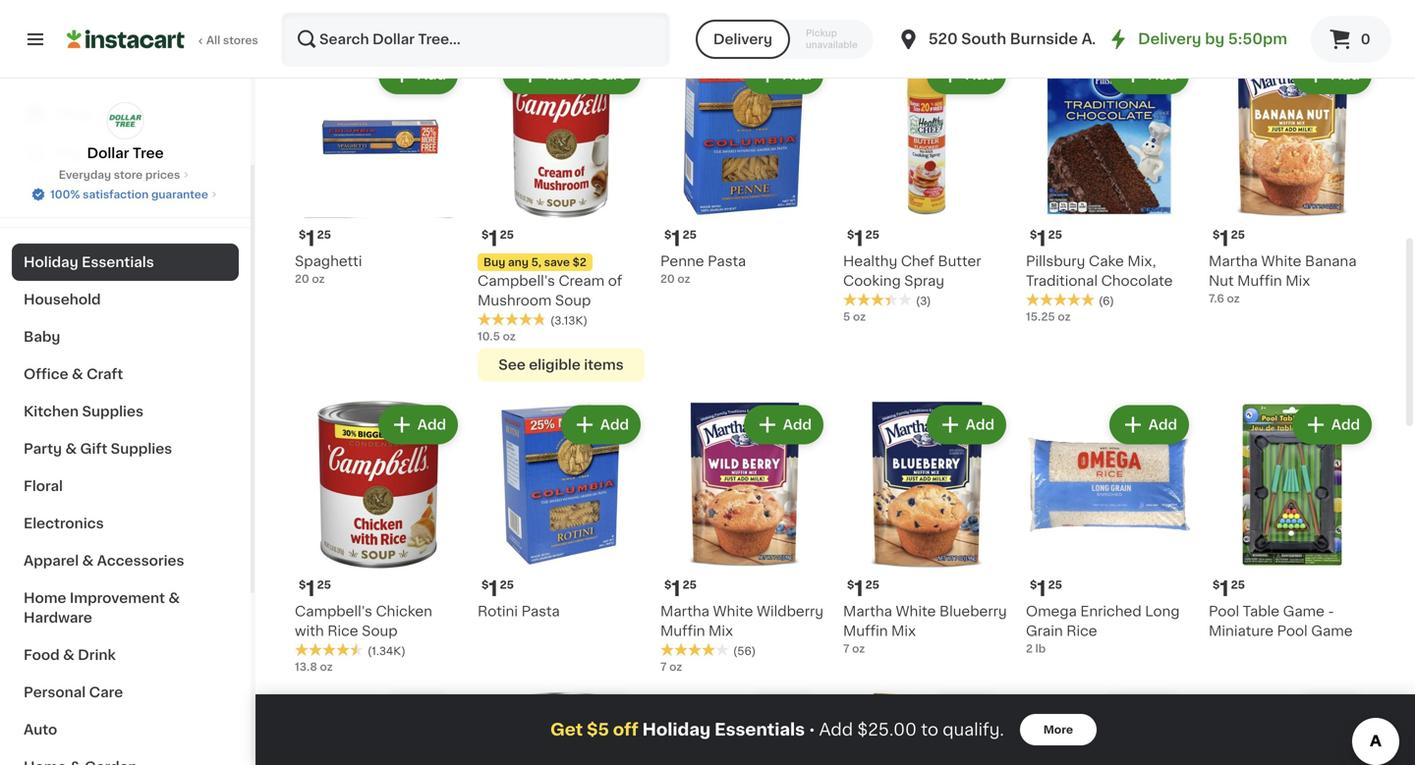 Task type: describe. For each thing, give the bounding box(es) containing it.
personal care link
[[12, 675, 239, 712]]

cooking
[[844, 274, 901, 288]]

martha white banana nut muffin mix 7.6 oz
[[1209, 255, 1357, 304]]

add inside treatment tracker modal dialog
[[820, 722, 854, 739]]

$ for pool table game - miniature pool game
[[1213, 580, 1221, 591]]

$ for penne pasta
[[665, 230, 672, 240]]

15.25
[[1027, 312, 1056, 323]]

everyday store prices link
[[59, 167, 192, 183]]

1 vertical spatial game
[[1312, 625, 1354, 639]]

(6)
[[1099, 296, 1115, 307]]

add button for martha white blueberry muffin mix
[[929, 408, 1005, 443]]

1 for pillsbury cake mix, traditional chocolate
[[1038, 229, 1047, 249]]

25 for rotini pasta
[[500, 580, 514, 591]]

1 for pool table game - miniature pool game
[[1221, 579, 1230, 600]]

home improvement & hardware link
[[12, 580, 239, 637]]

oz down martha white wildberry muffin mix
[[670, 662, 683, 673]]

nut
[[1209, 274, 1235, 288]]

care
[[89, 686, 123, 700]]

25 for buy any 5, save $2
[[500, 230, 514, 240]]

1 vertical spatial items
[[584, 358, 624, 372]]

martha white blueberry muffin mix 7 oz
[[844, 605, 1008, 655]]

add button for healthy chef butter cooking spray
[[929, 57, 1005, 92]]

more button
[[1021, 715, 1097, 746]]

table
[[1244, 605, 1280, 619]]

everyday
[[59, 170, 111, 180]]

20 inside spaghetti 20 oz
[[295, 274, 309, 285]]

25 for omega enriched long grain rice
[[1049, 580, 1063, 591]]

cake
[[1089, 255, 1125, 268]]

eligible for top "see eligible items" button
[[346, 8, 398, 22]]

omega
[[1027, 605, 1077, 619]]

soup for 1
[[362, 625, 398, 639]]

10.5
[[478, 331, 500, 342]]

floral link
[[12, 468, 239, 505]]

oz inside martha white banana nut muffin mix 7.6 oz
[[1228, 294, 1241, 304]]

1 for spaghetti
[[306, 229, 315, 249]]

apparel & accessories
[[24, 555, 184, 568]]

to inside button
[[578, 68, 593, 82]]

healthy chef butter cooking spray
[[844, 255, 982, 288]]

lb
[[1036, 644, 1046, 655]]

office & craft
[[24, 368, 123, 382]]

-
[[1329, 605, 1335, 619]]

penne
[[661, 255, 705, 268]]

baby
[[24, 330, 60, 344]]

blueberry
[[940, 605, 1008, 619]]

dollar tree
[[87, 147, 164, 160]]

& inside home improvement & hardware
[[168, 592, 180, 606]]

hardware
[[24, 612, 92, 625]]

wildberry
[[757, 605, 824, 619]]

shop
[[55, 107, 92, 121]]

it
[[86, 147, 96, 160]]

25 for martha white banana nut muffin mix
[[1232, 230, 1246, 240]]

buy for buy any 5, save $2
[[484, 257, 506, 268]]

white for banana
[[1262, 255, 1302, 268]]

spaghetti
[[295, 255, 362, 268]]

with
[[295, 625, 324, 639]]

long
[[1146, 605, 1180, 619]]

party
[[24, 442, 62, 456]]

apparel
[[24, 555, 79, 568]]

1 for healthy chef butter cooking spray
[[855, 229, 864, 249]]

stores
[[223, 35, 258, 46]]

$5
[[587, 722, 609, 739]]

cream
[[559, 274, 605, 288]]

25 for penne pasta
[[683, 230, 697, 240]]

$25.00
[[858, 722, 917, 739]]

add button for omega enriched long grain rice
[[1112, 408, 1188, 443]]

25 for healthy chef butter cooking spray
[[866, 230, 880, 240]]

add button for martha white wildberry muffin mix
[[746, 408, 822, 443]]

oz inside "penne pasta 20 oz"
[[678, 274, 691, 285]]

buy it again link
[[12, 134, 239, 173]]

add button for rotini pasta
[[563, 408, 639, 443]]

10.5 oz
[[478, 331, 516, 342]]

spaghetti 20 oz
[[295, 255, 362, 285]]

$ 1 25 for campbell's chicken with rice soup
[[299, 579, 331, 600]]

add button for penne pasta
[[746, 57, 822, 92]]

electronics link
[[12, 505, 239, 543]]

$ 1 25 for pool table game - miniature pool game
[[1213, 579, 1246, 600]]

$ 1 25 for spaghetti
[[299, 229, 331, 249]]

kitchen supplies link
[[12, 393, 239, 431]]

gift
[[80, 442, 107, 456]]

to inside treatment tracker modal dialog
[[922, 722, 939, 739]]

13.8
[[295, 662, 317, 673]]

any
[[508, 257, 529, 268]]

Search field
[[283, 14, 668, 65]]

$2
[[573, 257, 587, 268]]

pool table game - miniature pool game
[[1209, 605, 1354, 639]]

0 vertical spatial see eligible items button
[[295, 0, 462, 31]]

personal
[[24, 686, 86, 700]]

0 button
[[1312, 16, 1392, 63]]

cart
[[596, 68, 625, 82]]

service type group
[[696, 20, 874, 59]]

white for blueberry
[[896, 605, 936, 619]]

miniature
[[1209, 625, 1274, 639]]

100% satisfaction guarantee
[[50, 189, 208, 200]]

1 vertical spatial supplies
[[111, 442, 172, 456]]

0 horizontal spatial essentials
[[82, 256, 154, 269]]

food & drink link
[[12, 637, 239, 675]]

home improvement & hardware
[[24, 592, 180, 625]]

$ for healthy chef butter cooking spray
[[848, 230, 855, 240]]

pillsbury cake mix, traditional chocolate
[[1027, 255, 1174, 288]]

see for top "see eligible items" button
[[316, 8, 343, 22]]

delivery by 5:50pm link
[[1107, 28, 1288, 51]]

party & gift supplies link
[[12, 431, 239, 468]]

dollar
[[87, 147, 129, 160]]

1 for campbell's chicken with rice soup
[[306, 579, 315, 600]]

lists
[[55, 186, 89, 200]]

add button for pillsbury cake mix, traditional chocolate
[[1112, 57, 1188, 92]]

add button for campbell's chicken with rice soup
[[380, 408, 456, 443]]

baby link
[[12, 319, 239, 356]]

oz inside spaghetti 20 oz
[[312, 274, 325, 285]]

martha for martha white wildberry muffin mix
[[661, 605, 710, 619]]

personal care
[[24, 686, 123, 700]]

$ for martha white blueberry muffin mix
[[848, 580, 855, 591]]

rice inside campbell's chicken with rice soup
[[328, 625, 358, 639]]

drink
[[78, 649, 116, 663]]

5
[[844, 312, 851, 323]]

$ 1 25 for martha white blueberry muffin mix
[[848, 579, 880, 600]]

electronics
[[24, 517, 104, 531]]

mushroom
[[478, 294, 552, 308]]

apparel & accessories link
[[12, 543, 239, 580]]

1 vertical spatial pool
[[1278, 625, 1308, 639]]

rotini
[[478, 605, 518, 619]]

butter
[[939, 255, 982, 268]]

avenue
[[1082, 32, 1139, 46]]

25 for pool table game - miniature pool game
[[1232, 580, 1246, 591]]

oz right 10.5 on the top left of the page
[[503, 331, 516, 342]]

520 south burnside avenue button
[[897, 12, 1139, 67]]

south
[[962, 32, 1007, 46]]

all
[[206, 35, 221, 46]]

0
[[1362, 32, 1371, 46]]

muffin inside martha white banana nut muffin mix 7.6 oz
[[1238, 274, 1283, 288]]



Task type: vqa. For each thing, say whether or not it's contained in the screenshot.


Task type: locate. For each thing, give the bounding box(es) containing it.
520 south burnside avenue
[[929, 32, 1139, 46]]

25 for pillsbury cake mix, traditional chocolate
[[1049, 230, 1063, 240]]

& inside 'link'
[[63, 649, 74, 663]]

25 for spaghetti
[[317, 230, 331, 240]]

0 horizontal spatial see eligible items button
[[295, 0, 462, 31]]

kitchen
[[24, 405, 79, 419]]

mix inside martha white wildberry muffin mix
[[709, 625, 734, 639]]

of
[[608, 274, 623, 288]]

0 horizontal spatial martha
[[661, 605, 710, 619]]

0 horizontal spatial items
[[401, 8, 441, 22]]

martha for martha white blueberry muffin mix 7 oz
[[844, 605, 893, 619]]

prices
[[145, 170, 180, 180]]

add to cart
[[546, 68, 625, 82]]

$ 1 25 up 'rotini'
[[482, 579, 514, 600]]

& left gift
[[65, 442, 77, 456]]

2 horizontal spatial muffin
[[1238, 274, 1283, 288]]

martha
[[1209, 255, 1259, 268], [661, 605, 710, 619], [844, 605, 893, 619]]

7 down martha white wildberry muffin mix
[[661, 662, 667, 673]]

1 horizontal spatial 20
[[661, 274, 675, 285]]

office & craft link
[[12, 356, 239, 393]]

muffin inside martha white blueberry muffin mix 7 oz
[[844, 625, 888, 639]]

1 for rotini pasta
[[489, 579, 498, 600]]

1 horizontal spatial holiday
[[643, 722, 711, 739]]

campbell's inside campbell's chicken with rice soup
[[295, 605, 373, 619]]

see for rightmost "see eligible items" button
[[499, 358, 526, 372]]

0 vertical spatial items
[[401, 8, 441, 22]]

(3.13k)
[[551, 316, 588, 326]]

white for wildberry
[[713, 605, 754, 619]]

rice right with
[[328, 625, 358, 639]]

add button for pool table game - miniature pool game
[[1295, 408, 1371, 443]]

enriched
[[1081, 605, 1142, 619]]

see eligible items for top "see eligible items" button
[[316, 8, 441, 22]]

campbell's up with
[[295, 605, 373, 619]]

1 up buy any 5, save $2
[[489, 229, 498, 249]]

25 up spaghetti
[[317, 230, 331, 240]]

1 vertical spatial eligible
[[529, 358, 581, 372]]

auto
[[24, 724, 57, 737]]

520
[[929, 32, 958, 46]]

0 vertical spatial soup
[[555, 294, 591, 308]]

$ up with
[[299, 580, 306, 591]]

0 horizontal spatial see eligible items
[[316, 8, 441, 22]]

soup inside campbell's cream of mushroom soup
[[555, 294, 591, 308]]

oz right 5
[[853, 312, 866, 323]]

1 for penne pasta
[[672, 229, 681, 249]]

0 vertical spatial see
[[316, 8, 343, 22]]

$ up nut
[[1213, 230, 1221, 240]]

0 horizontal spatial campbell's
[[295, 605, 373, 619]]

2 20 from the left
[[661, 274, 675, 285]]

1 up 'rotini'
[[489, 579, 498, 600]]

supplies up floral link
[[111, 442, 172, 456]]

0 vertical spatial 7
[[844, 644, 850, 655]]

1 vertical spatial essentials
[[715, 722, 805, 739]]

again
[[99, 147, 138, 160]]

eligible for rightmost "see eligible items" button
[[529, 358, 581, 372]]

100%
[[50, 189, 80, 200]]

add inside add to cart button
[[546, 68, 575, 82]]

1 horizontal spatial see
[[499, 358, 526, 372]]

$ for rotini pasta
[[482, 580, 489, 591]]

1 horizontal spatial items
[[584, 358, 624, 372]]

rice down "enriched"
[[1067, 625, 1098, 639]]

oz up treatment tracker modal dialog
[[853, 644, 866, 655]]

25 up 'rotini'
[[500, 580, 514, 591]]

1 horizontal spatial essentials
[[715, 722, 805, 739]]

supplies down craft at the top left
[[82, 405, 144, 419]]

buy left any in the top of the page
[[484, 257, 506, 268]]

pasta for rotini pasta
[[522, 605, 560, 619]]

& right apparel
[[82, 555, 94, 568]]

essentials up household link
[[82, 256, 154, 269]]

$ 1 25 up any in the top of the page
[[482, 229, 514, 249]]

mix for martha white wildberry muffin mix
[[709, 625, 734, 639]]

1 vertical spatial 7
[[661, 662, 667, 673]]

7 up treatment tracker modal dialog
[[844, 644, 850, 655]]

$ 1 25 up pillsbury
[[1030, 229, 1063, 249]]

soup up (3.13k)
[[555, 294, 591, 308]]

by
[[1206, 32, 1225, 46]]

0 horizontal spatial mix
[[709, 625, 734, 639]]

$ 1 25
[[299, 229, 331, 249], [482, 229, 514, 249], [665, 229, 697, 249], [848, 229, 880, 249], [1030, 229, 1063, 249], [1213, 229, 1246, 249], [299, 579, 331, 600], [482, 579, 514, 600], [665, 579, 697, 600], [848, 579, 880, 600], [1030, 579, 1063, 600], [1213, 579, 1246, 600]]

chocolate
[[1102, 274, 1174, 288]]

add button for martha white banana nut muffin mix
[[1295, 57, 1371, 92]]

1 up healthy
[[855, 229, 864, 249]]

$ 1 25 up nut
[[1213, 229, 1246, 249]]

5,
[[532, 257, 542, 268]]

food
[[24, 649, 60, 663]]

$ 1 25 for penne pasta
[[665, 229, 697, 249]]

muffin
[[1238, 274, 1283, 288], [661, 625, 706, 639], [844, 625, 888, 639]]

1 horizontal spatial soup
[[555, 294, 591, 308]]

oz right "7.6"
[[1228, 294, 1241, 304]]

1 up nut
[[1221, 229, 1230, 249]]

martha inside martha white blueberry muffin mix 7 oz
[[844, 605, 893, 619]]

$ 1 25 for healthy chef butter cooking spray
[[848, 229, 880, 249]]

0 horizontal spatial pasta
[[522, 605, 560, 619]]

$ up healthy
[[848, 230, 855, 240]]

delivery
[[1139, 32, 1202, 46], [714, 32, 773, 46]]

$ 1 25 up omega at the right bottom of page
[[1030, 579, 1063, 600]]

store
[[114, 170, 143, 180]]

0 vertical spatial holiday
[[24, 256, 78, 269]]

$ for martha white banana nut muffin mix
[[1213, 230, 1221, 240]]

oz down penne
[[678, 274, 691, 285]]

0 vertical spatial eligible
[[346, 8, 398, 22]]

oz
[[312, 274, 325, 285], [678, 274, 691, 285], [1228, 294, 1241, 304], [853, 312, 866, 323], [1058, 312, 1071, 323], [503, 331, 516, 342], [853, 644, 866, 655], [320, 662, 333, 673], [670, 662, 683, 673]]

add
[[418, 68, 446, 82], [546, 68, 575, 82], [783, 68, 812, 82], [966, 68, 995, 82], [1149, 68, 1178, 82], [1332, 68, 1361, 82], [418, 418, 446, 432], [601, 418, 629, 432], [783, 418, 812, 432], [966, 418, 995, 432], [1149, 418, 1178, 432], [1332, 418, 1361, 432], [601, 708, 629, 722], [783, 708, 812, 722], [966, 708, 995, 722], [1332, 708, 1361, 722], [820, 722, 854, 739]]

oz down spaghetti
[[312, 274, 325, 285]]

holiday essentials
[[24, 256, 154, 269]]

1 rice from the left
[[328, 625, 358, 639]]

2 horizontal spatial mix
[[1286, 274, 1311, 288]]

martha for martha white banana nut muffin mix 7.6 oz
[[1209, 255, 1259, 268]]

penne pasta 20 oz
[[661, 255, 747, 285]]

0 horizontal spatial 20
[[295, 274, 309, 285]]

mix inside martha white banana nut muffin mix 7.6 oz
[[1286, 274, 1311, 288]]

pasta inside "penne pasta 20 oz"
[[708, 255, 747, 268]]

$ up 'rotini'
[[482, 580, 489, 591]]

& right food
[[63, 649, 74, 663]]

$ up pillsbury
[[1030, 230, 1038, 240]]

25
[[317, 230, 331, 240], [500, 230, 514, 240], [683, 230, 697, 240], [866, 230, 880, 240], [1049, 230, 1063, 240], [1232, 230, 1246, 240], [317, 580, 331, 591], [500, 580, 514, 591], [683, 580, 697, 591], [866, 580, 880, 591], [1049, 580, 1063, 591], [1232, 580, 1246, 591]]

1 horizontal spatial eligible
[[529, 358, 581, 372]]

1 vertical spatial see eligible items button
[[478, 349, 645, 382]]

None search field
[[281, 12, 670, 67]]

white left blueberry
[[896, 605, 936, 619]]

0 horizontal spatial rice
[[328, 625, 358, 639]]

omega enriched long grain rice 2 lb
[[1027, 605, 1180, 655]]

product group
[[295, 51, 462, 287], [478, 51, 645, 382], [661, 51, 828, 287], [844, 51, 1011, 325], [1027, 51, 1194, 325], [1209, 51, 1377, 307], [295, 402, 462, 676], [478, 402, 645, 622], [661, 402, 828, 676], [844, 402, 1011, 657], [1027, 402, 1194, 657], [1209, 402, 1377, 642], [295, 691, 462, 766], [478, 691, 645, 766], [661, 691, 828, 766], [844, 691, 1011, 766], [1027, 691, 1194, 766], [1209, 691, 1377, 766]]

chef
[[901, 255, 935, 268]]

1 horizontal spatial see eligible items button
[[478, 349, 645, 382]]

$ up penne
[[665, 230, 672, 240]]

25 up martha white blueberry muffin mix 7 oz
[[866, 580, 880, 591]]

1 up with
[[306, 579, 315, 600]]

1 horizontal spatial to
[[922, 722, 939, 739]]

chicken
[[376, 605, 433, 619]]

$ 1 25 up with
[[299, 579, 331, 600]]

oz right 15.25 at right top
[[1058, 312, 1071, 323]]

2
[[1027, 644, 1033, 655]]

delivery for delivery
[[714, 32, 773, 46]]

white inside martha white banana nut muffin mix 7.6 oz
[[1262, 255, 1302, 268]]

white inside martha white blueberry muffin mix 7 oz
[[896, 605, 936, 619]]

rice inside "omega enriched long grain rice 2 lb"
[[1067, 625, 1098, 639]]

$ up omega at the right bottom of page
[[1030, 580, 1038, 591]]

1 for buy any 5, save $2
[[489, 229, 498, 249]]

2 horizontal spatial white
[[1262, 255, 1302, 268]]

campbell's down any in the top of the page
[[478, 274, 555, 288]]

more
[[1044, 725, 1074, 736]]

$ up spaghetti
[[299, 230, 306, 240]]

5:50pm
[[1229, 32, 1288, 46]]

pool up miniature
[[1209, 605, 1240, 619]]

25 up table
[[1232, 580, 1246, 591]]

1 horizontal spatial muffin
[[844, 625, 888, 639]]

$ 1 25 for buy any 5, save $2
[[482, 229, 514, 249]]

1 20 from the left
[[295, 274, 309, 285]]

game down -
[[1312, 625, 1354, 639]]

add button
[[380, 57, 456, 92], [746, 57, 822, 92], [929, 57, 1005, 92], [1112, 57, 1188, 92], [1295, 57, 1371, 92], [380, 408, 456, 443], [563, 408, 639, 443], [746, 408, 822, 443], [929, 408, 1005, 443], [1112, 408, 1188, 443], [1295, 408, 1371, 443], [563, 697, 639, 733], [746, 697, 822, 733], [929, 697, 1005, 733], [1295, 697, 1371, 733]]

$ 1 25 for omega enriched long grain rice
[[1030, 579, 1063, 600]]

1 vertical spatial holiday
[[643, 722, 711, 739]]

20 down penne
[[661, 274, 675, 285]]

$ up martha white blueberry muffin mix 7 oz
[[848, 580, 855, 591]]

7 oz
[[661, 662, 683, 673]]

25 up any in the top of the page
[[500, 230, 514, 240]]

campbell's for 1
[[295, 605, 373, 619]]

delivery by 5:50pm
[[1139, 32, 1288, 46]]

0 horizontal spatial see
[[316, 8, 343, 22]]

rotini pasta
[[478, 605, 560, 619]]

kitchen supplies
[[24, 405, 144, 419]]

delivery for delivery by 5:50pm
[[1139, 32, 1202, 46]]

satisfaction
[[83, 189, 149, 200]]

1 vertical spatial soup
[[362, 625, 398, 639]]

essentials inside treatment tracker modal dialog
[[715, 722, 805, 739]]

white up (56) on the right of the page
[[713, 605, 754, 619]]

20 inside "penne pasta 20 oz"
[[661, 274, 675, 285]]

1 for martha white banana nut muffin mix
[[1221, 229, 1230, 249]]

15.25 oz
[[1027, 312, 1071, 323]]

25 up healthy
[[866, 230, 880, 240]]

25 up penne
[[683, 230, 697, 240]]

$ for buy any 5, save $2
[[482, 230, 489, 240]]

25 up nut
[[1232, 230, 1246, 240]]

1 horizontal spatial buy
[[484, 257, 506, 268]]

improvement
[[70, 592, 165, 606]]

holiday right off
[[643, 722, 711, 739]]

spray
[[905, 274, 945, 288]]

add button for spaghetti
[[380, 57, 456, 92]]

game left -
[[1284, 605, 1325, 619]]

20
[[295, 274, 309, 285], [661, 274, 675, 285]]

soup up (1.34k)
[[362, 625, 398, 639]]

1 horizontal spatial pool
[[1278, 625, 1308, 639]]

$ 1 25 for martha white wildberry muffin mix
[[665, 579, 697, 600]]

25 up pillsbury
[[1049, 230, 1063, 240]]

craft
[[87, 368, 123, 382]]

1 up miniature
[[1221, 579, 1230, 600]]

to left cart
[[578, 68, 593, 82]]

1 up omega at the right bottom of page
[[1038, 579, 1047, 600]]

1
[[306, 229, 315, 249], [489, 229, 498, 249], [672, 229, 681, 249], [855, 229, 864, 249], [1038, 229, 1047, 249], [1221, 229, 1230, 249], [306, 579, 315, 600], [489, 579, 498, 600], [672, 579, 681, 600], [855, 579, 864, 600], [1038, 579, 1047, 600], [1221, 579, 1230, 600]]

martha right wildberry
[[844, 605, 893, 619]]

1 up martha white blueberry muffin mix 7 oz
[[855, 579, 864, 600]]

1 up pillsbury
[[1038, 229, 1047, 249]]

delivery inside button
[[714, 32, 773, 46]]

1 for martha white blueberry muffin mix
[[855, 579, 864, 600]]

items
[[401, 8, 441, 22], [584, 358, 624, 372]]

0 vertical spatial pool
[[1209, 605, 1240, 619]]

1 up penne
[[672, 229, 681, 249]]

& for gift
[[65, 442, 77, 456]]

1 vertical spatial see
[[499, 358, 526, 372]]

to right $25.00
[[922, 722, 939, 739]]

25 up omega at the right bottom of page
[[1049, 580, 1063, 591]]

$ 1 25 up martha white blueberry muffin mix 7 oz
[[848, 579, 880, 600]]

& left craft at the top left
[[72, 368, 83, 382]]

1 horizontal spatial see eligible items
[[499, 358, 624, 372]]

holiday inside treatment tracker modal dialog
[[643, 722, 711, 739]]

1 horizontal spatial delivery
[[1139, 32, 1202, 46]]

•
[[809, 723, 816, 738]]

1 vertical spatial buy
[[484, 257, 506, 268]]

0 vertical spatial pasta
[[708, 255, 747, 268]]

0 horizontal spatial eligible
[[346, 8, 398, 22]]

0 horizontal spatial 7
[[661, 662, 667, 673]]

pasta right 'rotini'
[[522, 605, 560, 619]]

0 horizontal spatial muffin
[[661, 625, 706, 639]]

0 horizontal spatial buy
[[55, 147, 83, 160]]

oz right "13.8"
[[320, 662, 333, 673]]

$ for pillsbury cake mix, traditional chocolate
[[1030, 230, 1038, 240]]

grain
[[1027, 625, 1064, 639]]

household
[[24, 293, 101, 307]]

office
[[24, 368, 68, 382]]

see eligible items button
[[295, 0, 462, 31], [478, 349, 645, 382]]

& for craft
[[72, 368, 83, 382]]

$ up buy any 5, save $2
[[482, 230, 489, 240]]

2 horizontal spatial martha
[[1209, 255, 1259, 268]]

25 for martha white blueberry muffin mix
[[866, 580, 880, 591]]

$ 1 25 up spaghetti
[[299, 229, 331, 249]]

1 horizontal spatial campbell's
[[478, 274, 555, 288]]

1 horizontal spatial martha
[[844, 605, 893, 619]]

0 horizontal spatial delivery
[[714, 32, 773, 46]]

$ 1 25 up healthy
[[848, 229, 880, 249]]

25 up with
[[317, 580, 331, 591]]

1 up spaghetti
[[306, 229, 315, 249]]

get $5 off holiday essentials • add $25.00 to qualify.
[[551, 722, 1005, 739]]

1 horizontal spatial 7
[[844, 644, 850, 655]]

7
[[844, 644, 850, 655], [661, 662, 667, 673]]

0 vertical spatial buy
[[55, 147, 83, 160]]

$ for spaghetti
[[299, 230, 306, 240]]

& down accessories on the left bottom of the page
[[168, 592, 180, 606]]

treatment tracker modal dialog
[[256, 695, 1416, 766]]

soup inside campbell's chicken with rice soup
[[362, 625, 398, 639]]

0 horizontal spatial to
[[578, 68, 593, 82]]

see eligible items for rightmost "see eligible items" button
[[499, 358, 624, 372]]

0 horizontal spatial pool
[[1209, 605, 1240, 619]]

$ 1 25 up table
[[1213, 579, 1246, 600]]

& for drink
[[63, 649, 74, 663]]

1 vertical spatial campbell's
[[295, 605, 373, 619]]

1 vertical spatial pasta
[[522, 605, 560, 619]]

white left banana
[[1262, 255, 1302, 268]]

1 horizontal spatial white
[[896, 605, 936, 619]]

traditional
[[1027, 274, 1098, 288]]

$ up 7 oz
[[665, 580, 672, 591]]

$ for martha white wildberry muffin mix
[[665, 580, 672, 591]]

0 vertical spatial game
[[1284, 605, 1325, 619]]

supplies
[[82, 405, 144, 419], [111, 442, 172, 456]]

holiday up the household
[[24, 256, 78, 269]]

0 vertical spatial campbell's
[[478, 274, 555, 288]]

muffin for martha white blueberry muffin mix 7 oz
[[844, 625, 888, 639]]

1 vertical spatial to
[[922, 722, 939, 739]]

0 vertical spatial to
[[578, 68, 593, 82]]

martha up nut
[[1209, 255, 1259, 268]]

mix for martha white blueberry muffin mix 7 oz
[[892, 625, 916, 639]]

$ for campbell's chicken with rice soup
[[299, 580, 306, 591]]

instacart logo image
[[67, 28, 185, 51]]

buy any 5, save $2
[[484, 257, 587, 268]]

mix inside martha white blueberry muffin mix 7 oz
[[892, 625, 916, 639]]

burnside
[[1011, 32, 1079, 46]]

martha inside martha white banana nut muffin mix 7.6 oz
[[1209, 255, 1259, 268]]

1 horizontal spatial mix
[[892, 625, 916, 639]]

1 vertical spatial see eligible items
[[499, 358, 624, 372]]

$ 1 25 up martha white wildberry muffin mix
[[665, 579, 697, 600]]

qualify.
[[943, 722, 1005, 739]]

0 vertical spatial supplies
[[82, 405, 144, 419]]

essentials
[[82, 256, 154, 269], [715, 722, 805, 739]]

white inside martha white wildberry muffin mix
[[713, 605, 754, 619]]

tree
[[133, 147, 164, 160]]

2 rice from the left
[[1067, 625, 1098, 639]]

$ 1 25 for rotini pasta
[[482, 579, 514, 600]]

$ 1 25 up penne
[[665, 229, 697, 249]]

1 horizontal spatial pasta
[[708, 255, 747, 268]]

mix,
[[1128, 255, 1157, 268]]

buy for buy it again
[[55, 147, 83, 160]]

see eligible items
[[316, 8, 441, 22], [499, 358, 624, 372]]

soup for buy any 5, save $2
[[555, 294, 591, 308]]

$ 1 25 for martha white banana nut muffin mix
[[1213, 229, 1246, 249]]

0 horizontal spatial white
[[713, 605, 754, 619]]

pasta right penne
[[708, 255, 747, 268]]

pool down table
[[1278, 625, 1308, 639]]

1 for omega enriched long grain rice
[[1038, 579, 1047, 600]]

muffin for martha white wildberry muffin mix
[[661, 625, 706, 639]]

20 down spaghetti
[[295, 274, 309, 285]]

& for accessories
[[82, 555, 94, 568]]

pasta for penne pasta 20 oz
[[708, 255, 747, 268]]

$ 1 25 for pillsbury cake mix, traditional chocolate
[[1030, 229, 1063, 249]]

campbell's
[[478, 274, 555, 288], [295, 605, 373, 619]]

$ for omega enriched long grain rice
[[1030, 580, 1038, 591]]

campbell's inside campbell's cream of mushroom soup
[[478, 274, 555, 288]]

(1.34k)
[[368, 647, 406, 657]]

campbell's chicken with rice soup
[[295, 605, 433, 639]]

0 horizontal spatial soup
[[362, 625, 398, 639]]

0 vertical spatial essentials
[[82, 256, 154, 269]]

martha inside martha white wildberry muffin mix
[[661, 605, 710, 619]]

0 horizontal spatial holiday
[[24, 256, 78, 269]]

dollar tree logo image
[[107, 102, 144, 140]]

campbell's for buy any 5, save $2
[[478, 274, 555, 288]]

1 horizontal spatial rice
[[1067, 625, 1098, 639]]

25 for martha white wildberry muffin mix
[[683, 580, 697, 591]]

25 for campbell's chicken with rice soup
[[317, 580, 331, 591]]

1 for martha white wildberry muffin mix
[[672, 579, 681, 600]]

home
[[24, 592, 66, 606]]

1 up martha white wildberry muffin mix
[[672, 579, 681, 600]]

25 up martha white wildberry muffin mix
[[683, 580, 697, 591]]

oz inside martha white blueberry muffin mix 7 oz
[[853, 644, 866, 655]]

martha up 7 oz
[[661, 605, 710, 619]]

off
[[613, 722, 639, 739]]

7 inside martha white blueberry muffin mix 7 oz
[[844, 644, 850, 655]]

pool
[[1209, 605, 1240, 619], [1278, 625, 1308, 639]]

$ up miniature
[[1213, 580, 1221, 591]]

(56)
[[734, 647, 756, 657]]

muffin inside martha white wildberry muffin mix
[[661, 625, 706, 639]]

buy left it
[[55, 147, 83, 160]]

essentials left •
[[715, 722, 805, 739]]

healthy
[[844, 255, 898, 268]]

0 vertical spatial see eligible items
[[316, 8, 441, 22]]

add to cart button
[[505, 57, 639, 92]]



